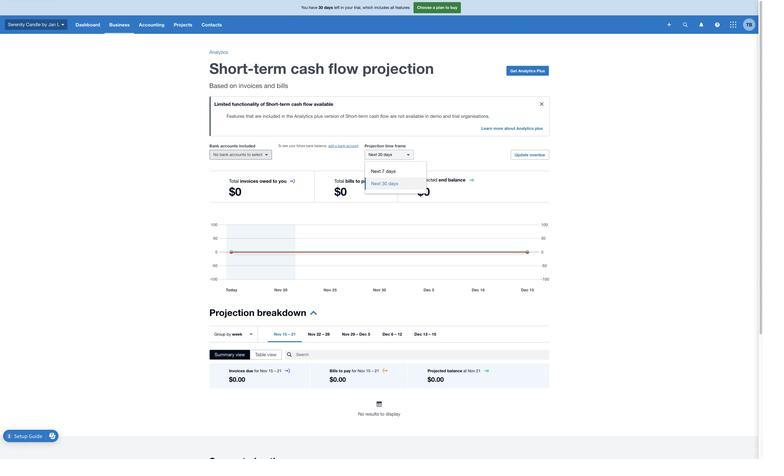 Task type: locate. For each thing, give the bounding box(es) containing it.
tb button
[[743, 15, 759, 34]]

1 total from the left
[[229, 179, 239, 184]]

by left jan
[[42, 22, 47, 27]]

based
[[209, 82, 228, 89]]

0 vertical spatial next
[[369, 152, 377, 157]]

overdue
[[530, 152, 545, 157]]

1 vertical spatial projected
[[428, 368, 446, 373]]

next down projection time frame
[[369, 152, 377, 157]]

next left 7
[[371, 169, 381, 174]]

plus left version
[[314, 114, 323, 119]]

group
[[365, 162, 427, 194]]

of right version
[[340, 114, 344, 119]]

limited functionality of short-term cash flow available status
[[209, 97, 549, 136]]

– for dec
[[356, 332, 358, 337]]

days inside popup button
[[384, 152, 392, 157]]

0 horizontal spatial your
[[289, 144, 296, 148]]

accounts inside popup button
[[230, 152, 246, 157]]

15
[[283, 332, 287, 337], [432, 332, 436, 337], [269, 369, 273, 373], [366, 369, 371, 373]]

short- right functionality
[[266, 101, 280, 107]]

a inside "banner"
[[433, 5, 435, 10]]

analytics right 'get'
[[518, 68, 536, 73]]

accounting
[[139, 22, 165, 27]]

1 horizontal spatial total
[[335, 179, 344, 184]]

1 vertical spatial invoices
[[240, 178, 258, 184]]

0 vertical spatial pay
[[362, 178, 369, 184]]

invoices right 'on'
[[239, 82, 262, 89]]

included up no bank accounts to select popup button
[[239, 143, 255, 148]]

are right that
[[255, 114, 262, 119]]

2 vertical spatial 30
[[382, 181, 387, 186]]

projected for end
[[418, 177, 438, 183]]

next 30 days down projection time frame
[[369, 152, 392, 157]]

$0.00 down invoices at left bottom
[[229, 376, 245, 384]]

nov down breakdown
[[274, 332, 282, 337]]

projection left time
[[365, 143, 384, 148]]

0 horizontal spatial view
[[236, 352, 245, 357]]

2 $0.00 from the left
[[330, 376, 346, 384]]

0 vertical spatial by
[[42, 22, 47, 27]]

your right the see
[[289, 144, 296, 148]]

accounts
[[220, 143, 238, 148], [230, 152, 246, 157]]

1 horizontal spatial flow
[[328, 59, 359, 77]]

in left "the"
[[282, 114, 285, 119]]

bills
[[277, 82, 288, 89], [346, 178, 355, 184]]

projection inside button
[[209, 307, 255, 318]]

a left plan
[[433, 5, 435, 10]]

0 horizontal spatial pay
[[344, 368, 351, 373]]

1 vertical spatial accounts
[[230, 152, 246, 157]]

for
[[254, 369, 259, 373], [352, 369, 357, 373]]

2 horizontal spatial $0.00
[[428, 376, 444, 384]]

0 vertical spatial plus
[[314, 114, 323, 119]]

and up limited functionality of short-term cash flow available at the top left of page
[[264, 82, 275, 89]]

0 horizontal spatial included
[[239, 143, 255, 148]]

2 horizontal spatial dec
[[415, 332, 422, 337]]

dec left the '13'
[[415, 332, 422, 337]]

balance
[[448, 177, 466, 183], [447, 368, 462, 373]]

bank inside no bank accounts to select popup button
[[220, 152, 229, 157]]

nov right the due
[[260, 369, 267, 373]]

short-term cash flow projection
[[209, 59, 434, 77]]

you have 30 days left in your trial, which includes all features
[[301, 5, 410, 10]]

1 horizontal spatial bills
[[346, 178, 355, 184]]

2 view from the left
[[267, 352, 277, 357]]

0 horizontal spatial $0.00
[[229, 376, 245, 384]]

0 vertical spatial no
[[213, 152, 219, 157]]

0 horizontal spatial bank
[[220, 152, 229, 157]]

days for next 30 days popup button
[[384, 152, 392, 157]]

next 30 days inside button
[[371, 181, 398, 186]]

get analytics plus
[[511, 68, 545, 73]]

no for no bank accounts to select
[[213, 152, 219, 157]]

next inside popup button
[[369, 152, 377, 157]]

0 vertical spatial your
[[345, 5, 353, 10]]

get analytics plus button
[[507, 66, 549, 76]]

plus
[[314, 114, 323, 119], [535, 126, 543, 131]]

invoices left owed
[[240, 178, 258, 184]]

$0.00
[[229, 376, 245, 384], [330, 376, 346, 384], [428, 376, 444, 384]]

–
[[288, 332, 290, 337], [322, 332, 324, 337], [356, 332, 358, 337], [395, 332, 397, 337], [429, 332, 431, 337], [274, 369, 276, 373], [372, 369, 374, 373]]

2 vertical spatial flow
[[380, 114, 389, 119]]

1 vertical spatial a
[[335, 144, 337, 148]]

no
[[213, 152, 219, 157], [358, 412, 364, 417]]

days down next 7 days button
[[389, 181, 398, 186]]

projected inside projected end balance
[[418, 177, 438, 183]]

30 down next 7 days
[[382, 181, 387, 186]]

serenity
[[8, 22, 25, 27]]

dec for dec 13 – 15
[[415, 332, 422, 337]]

dec for dec 6 – 12
[[383, 332, 390, 337]]

included down limited functionality of short-term cash flow available at the top left of page
[[263, 114, 280, 119]]

nov right at
[[468, 369, 475, 373]]

1 vertical spatial of
[[340, 114, 344, 119]]

time
[[385, 143, 394, 148]]

bank right the add
[[338, 144, 345, 148]]

0 horizontal spatial are
[[255, 114, 262, 119]]

2 vertical spatial short-
[[346, 114, 359, 119]]

1 horizontal spatial no
[[358, 412, 364, 417]]

list box
[[365, 162, 427, 194]]

trial,
[[354, 5, 362, 10]]

no for no results to display
[[358, 412, 364, 417]]

days right 7
[[386, 169, 396, 174]]

days
[[324, 5, 333, 10], [384, 152, 392, 157], [386, 169, 396, 174], [389, 181, 398, 186]]

total inside total bills to pay $0
[[335, 179, 344, 184]]

next
[[369, 152, 377, 157], [371, 169, 381, 174], [371, 181, 381, 186]]

are left not
[[390, 114, 397, 119]]

svg image
[[730, 22, 737, 28], [700, 22, 704, 27], [715, 22, 720, 27], [668, 23, 671, 26], [61, 24, 64, 25]]

0 horizontal spatial flow
[[303, 101, 313, 107]]

projected for balance
[[428, 368, 446, 373]]

and left trial
[[443, 114, 451, 119]]

– for 15
[[429, 332, 431, 337]]

pay inside bills to pay for nov 15 – 21 $0.00
[[344, 368, 351, 373]]

dec
[[359, 332, 367, 337], [383, 332, 390, 337], [415, 332, 422, 337]]

0 horizontal spatial projection
[[209, 307, 255, 318]]

30 inside popup button
[[378, 152, 383, 157]]

0 horizontal spatial dec
[[359, 332, 367, 337]]

available
[[314, 101, 333, 107], [406, 114, 424, 119]]

projection time frame
[[365, 143, 406, 148]]

projection
[[363, 59, 434, 77]]

by
[[42, 22, 47, 27], [227, 332, 231, 337]]

0 horizontal spatial total
[[229, 179, 239, 184]]

that
[[246, 114, 254, 119]]

view right summary on the bottom left
[[236, 352, 245, 357]]

breakdown
[[257, 307, 306, 318]]

next for next 7 days button
[[371, 169, 381, 174]]

no inside popup button
[[213, 152, 219, 157]]

includes
[[374, 5, 389, 10]]

short- right version
[[346, 114, 359, 119]]

21 inside invoices due for nov 15 – 21 $0.00
[[277, 369, 282, 373]]

next down next 7 days
[[371, 181, 381, 186]]

days for next 30 days button
[[389, 181, 398, 186]]

$0.00 down projected balance at nov 21 on the right of the page
[[428, 376, 444, 384]]

30 down projection time frame
[[378, 152, 383, 157]]

30
[[319, 5, 323, 10], [378, 152, 383, 157], [382, 181, 387, 186]]

add
[[328, 144, 334, 148]]

30 inside button
[[382, 181, 387, 186]]

projected down search for a document search box
[[428, 368, 446, 373]]

2 vertical spatial next
[[371, 181, 381, 186]]

are
[[255, 114, 262, 119], [390, 114, 397, 119]]

total
[[229, 179, 239, 184], [335, 179, 344, 184]]

0 vertical spatial included
[[263, 114, 280, 119]]

1 horizontal spatial dec
[[383, 332, 390, 337]]

available up version
[[314, 101, 333, 107]]

plus down close icon
[[535, 126, 543, 131]]

included inside limited functionality of short-term cash flow available "status"
[[263, 114, 280, 119]]

$0.00 down bills
[[330, 376, 346, 384]]

short- up 'on'
[[209, 59, 254, 77]]

banner
[[0, 0, 759, 34]]

1 horizontal spatial for
[[352, 369, 357, 373]]

$0.00 inside invoices due for nov 15 – 21 $0.00
[[229, 376, 245, 384]]

update
[[515, 152, 529, 157]]

for right the due
[[254, 369, 259, 373]]

0 horizontal spatial of
[[260, 101, 265, 107]]

next 30 days inside popup button
[[369, 152, 392, 157]]

no down bank
[[213, 152, 219, 157]]

0 horizontal spatial available
[[314, 101, 333, 107]]

nov 15 – 21
[[274, 332, 296, 337]]

2 $0 from the left
[[335, 185, 347, 198]]

0 vertical spatial projection
[[365, 143, 384, 148]]

2 horizontal spatial $0
[[418, 185, 430, 198]]

1 horizontal spatial short-
[[266, 101, 280, 107]]

1 vertical spatial next 30 days
[[371, 181, 398, 186]]

22
[[317, 332, 321, 337]]

nov inside projected balance at nov 21
[[468, 369, 475, 373]]

dashboard
[[76, 22, 100, 27]]

candle
[[26, 22, 41, 27]]

your left trial,
[[345, 5, 353, 10]]

1 vertical spatial projection
[[209, 307, 255, 318]]

short-
[[209, 59, 254, 77], [266, 101, 280, 107], [346, 114, 359, 119]]

1 vertical spatial short-
[[266, 101, 280, 107]]

29
[[351, 332, 355, 337]]

of
[[260, 101, 265, 107], [340, 114, 344, 119]]

view
[[236, 352, 245, 357], [267, 352, 277, 357]]

to
[[446, 5, 450, 10], [247, 152, 251, 157], [273, 178, 277, 184], [356, 178, 360, 184], [339, 368, 343, 373], [380, 412, 385, 417]]

projection up group by week
[[209, 307, 255, 318]]

0 vertical spatial a
[[433, 5, 435, 10]]

flow
[[328, 59, 359, 77], [303, 101, 313, 107], [380, 114, 389, 119]]

total for you
[[229, 179, 239, 184]]

business button
[[105, 15, 134, 34]]

3 $0 from the left
[[418, 185, 430, 198]]

limited
[[214, 101, 231, 107]]

1 horizontal spatial a
[[433, 5, 435, 10]]

1 vertical spatial flow
[[303, 101, 313, 107]]

at
[[464, 369, 467, 373]]

nov left the '29'
[[342, 332, 350, 337]]

dec left 5
[[359, 332, 367, 337]]

days left left
[[324, 5, 333, 10]]

in right left
[[341, 5, 344, 10]]

invoices inside total invoices owed to you $0
[[240, 178, 258, 184]]

your
[[345, 5, 353, 10], [289, 144, 296, 148]]

2 dec from the left
[[383, 332, 390, 337]]

accounts down bank accounts included
[[230, 152, 246, 157]]

accounts up no bank accounts to select
[[220, 143, 238, 148]]

total invoices owed to you $0
[[229, 178, 287, 198]]

1 are from the left
[[255, 114, 262, 119]]

invoices
[[229, 368, 245, 373]]

term
[[254, 59, 287, 77], [280, 101, 290, 107], [359, 114, 368, 119]]

a
[[433, 5, 435, 10], [335, 144, 337, 148]]

1 horizontal spatial $0
[[335, 185, 347, 198]]

in left demo
[[425, 114, 429, 119]]

1 vertical spatial plus
[[535, 126, 543, 131]]

a right the add
[[335, 144, 337, 148]]

pay inside total bills to pay $0
[[362, 178, 369, 184]]

1 $0 from the left
[[229, 185, 241, 198]]

and
[[264, 82, 275, 89], [443, 114, 451, 119]]

$0 inside total bills to pay $0
[[335, 185, 347, 198]]

balance left at
[[447, 368, 462, 373]]

1 horizontal spatial plus
[[535, 126, 543, 131]]

1 horizontal spatial projection
[[365, 143, 384, 148]]

1 vertical spatial and
[[443, 114, 451, 119]]

by inside popup button
[[42, 22, 47, 27]]

2 horizontal spatial bank
[[338, 144, 345, 148]]

$0
[[229, 185, 241, 198], [335, 185, 347, 198], [418, 185, 430, 198]]

0 vertical spatial next 30 days
[[369, 152, 392, 157]]

2 horizontal spatial flow
[[380, 114, 389, 119]]

dec left 6
[[383, 332, 390, 337]]

3 $0.00 from the left
[[428, 376, 444, 384]]

1 horizontal spatial pay
[[362, 178, 369, 184]]

bank
[[209, 143, 219, 148]]

1 vertical spatial no
[[358, 412, 364, 417]]

1 horizontal spatial of
[[340, 114, 344, 119]]

projection for projection time frame
[[365, 143, 384, 148]]

for right bills
[[352, 369, 357, 373]]

0 horizontal spatial a
[[335, 144, 337, 148]]

analytics right "the"
[[294, 114, 313, 119]]

1 horizontal spatial are
[[390, 114, 397, 119]]

nov right bills
[[358, 369, 365, 373]]

balance right end
[[448, 177, 466, 183]]

days down time
[[384, 152, 392, 157]]

1 horizontal spatial by
[[227, 332, 231, 337]]

1 vertical spatial pay
[[344, 368, 351, 373]]

add a bank account link
[[328, 144, 359, 148]]

1 horizontal spatial your
[[345, 5, 353, 10]]

total inside total invoices owed to you $0
[[229, 179, 239, 184]]

2 total from the left
[[335, 179, 344, 184]]

2 for from the left
[[352, 369, 357, 373]]

nov 22 – 28
[[308, 332, 330, 337]]

projected left end
[[418, 177, 438, 183]]

next 30 days down next 7 days
[[371, 181, 398, 186]]

view right table
[[267, 352, 277, 357]]

30 right 'have'
[[319, 5, 323, 10]]

projects
[[174, 22, 192, 27]]

available right not
[[406, 114, 424, 119]]

bank down bank accounts included
[[220, 152, 229, 157]]

0 horizontal spatial $0
[[229, 185, 241, 198]]

0 horizontal spatial for
[[254, 369, 259, 373]]

plus
[[537, 68, 545, 73]]

of right functionality
[[260, 101, 265, 107]]

0 vertical spatial projected
[[418, 177, 438, 183]]

serenity candle by jan l button
[[0, 15, 71, 34]]

1 horizontal spatial and
[[443, 114, 451, 119]]

and inside limited functionality of short-term cash flow available "status"
[[443, 114, 451, 119]]

1 vertical spatial available
[[406, 114, 424, 119]]

1 view from the left
[[236, 352, 245, 357]]

0 horizontal spatial and
[[264, 82, 275, 89]]

week
[[232, 332, 242, 337]]

jan
[[48, 22, 56, 27]]

1 vertical spatial bills
[[346, 178, 355, 184]]

balance,
[[315, 144, 327, 148]]

2 vertical spatial term
[[359, 114, 368, 119]]

1 $0.00 from the left
[[229, 376, 245, 384]]

1 vertical spatial next
[[371, 169, 381, 174]]

projection breakdown view option group
[[209, 350, 282, 360]]

bank right future at left top
[[306, 144, 314, 148]]

1 vertical spatial by
[[227, 332, 231, 337]]

0 vertical spatial short-
[[209, 59, 254, 77]]

by left week
[[227, 332, 231, 337]]

0 horizontal spatial short-
[[209, 59, 254, 77]]

due
[[246, 368, 253, 373]]

21
[[291, 332, 296, 337], [277, 369, 282, 373], [375, 369, 379, 373], [476, 369, 481, 373]]

0 horizontal spatial in
[[282, 114, 285, 119]]

0 horizontal spatial by
[[42, 22, 47, 27]]

1 vertical spatial 30
[[378, 152, 383, 157]]

– for 12
[[395, 332, 397, 337]]

1 horizontal spatial in
[[341, 5, 344, 10]]

$0 inside total invoices owed to you $0
[[229, 185, 241, 198]]

to inside total bills to pay $0
[[356, 178, 360, 184]]

1 horizontal spatial included
[[263, 114, 280, 119]]

1 for from the left
[[254, 369, 259, 373]]

1 vertical spatial cash
[[291, 101, 302, 107]]

total for $0
[[335, 179, 344, 184]]

for inside bills to pay for nov 15 – 21 $0.00
[[352, 369, 357, 373]]

0 horizontal spatial no
[[213, 152, 219, 157]]

3 dec from the left
[[415, 332, 422, 337]]

1 horizontal spatial $0.00
[[330, 376, 346, 384]]

navigation
[[71, 15, 663, 34]]

no left results
[[358, 412, 364, 417]]

1 horizontal spatial view
[[267, 352, 277, 357]]



Task type: describe. For each thing, give the bounding box(es) containing it.
update overdue
[[515, 152, 545, 157]]

next 30 days for next 30 days popup button
[[369, 152, 392, 157]]

15 inside invoices due for nov 15 – 21 $0.00
[[269, 369, 273, 373]]

to see your future bank balance, add a bank account
[[278, 144, 359, 148]]

bank accounts included
[[209, 143, 255, 148]]

close image
[[536, 98, 548, 110]]

based on invoices and bills
[[209, 82, 288, 89]]

2 horizontal spatial short-
[[346, 114, 359, 119]]

group
[[214, 332, 226, 337]]

you
[[301, 5, 308, 10]]

to inside total invoices owed to you $0
[[273, 178, 277, 184]]

svg image
[[683, 22, 688, 27]]

projects button
[[169, 15, 197, 34]]

group by week
[[214, 332, 242, 337]]

future
[[297, 144, 305, 148]]

banner containing tb
[[0, 0, 759, 34]]

next 7 days
[[371, 169, 396, 174]]

7
[[382, 169, 385, 174]]

projected end balance
[[418, 177, 466, 183]]

projection breakdown button
[[209, 307, 317, 322]]

limited functionality of short-term cash flow available
[[214, 101, 333, 107]]

analytics down contacts
[[209, 50, 228, 55]]

to inside bills to pay for nov 15 – 21 $0.00
[[339, 368, 343, 373]]

owed
[[260, 178, 272, 184]]

days for next 7 days button
[[386, 169, 396, 174]]

view for summary view
[[236, 352, 245, 357]]

see
[[283, 144, 288, 148]]

learn
[[481, 126, 492, 131]]

which
[[363, 5, 373, 10]]

1 vertical spatial included
[[239, 143, 255, 148]]

13
[[423, 332, 428, 337]]

no results to display
[[358, 412, 400, 417]]

functionality
[[232, 101, 259, 107]]

business
[[109, 22, 130, 27]]

12
[[398, 332, 402, 337]]

bills
[[330, 368, 338, 373]]

– for 21
[[288, 332, 290, 337]]

next 30 days for next 30 days button
[[371, 181, 398, 186]]

1 vertical spatial term
[[280, 101, 290, 107]]

15 inside bills to pay for nov 15 – 21 $0.00
[[366, 369, 371, 373]]

organisations.
[[461, 114, 490, 119]]

have
[[309, 5, 318, 10]]

svg image inside serenity candle by jan l popup button
[[61, 24, 64, 25]]

0 vertical spatial cash
[[291, 59, 324, 77]]

2 are from the left
[[390, 114, 397, 119]]

21 inside projected balance at nov 21
[[476, 369, 481, 373]]

analytics right "about"
[[517, 126, 534, 131]]

end
[[439, 177, 447, 183]]

0 vertical spatial accounts
[[220, 143, 238, 148]]

1 dec from the left
[[359, 332, 367, 337]]

nov inside invoices due for nov 15 – 21 $0.00
[[260, 369, 267, 373]]

2 horizontal spatial in
[[425, 114, 429, 119]]

$0.00 inside bills to pay for nov 15 – 21 $0.00
[[330, 376, 346, 384]]

30 for next 30 days popup button
[[378, 152, 383, 157]]

features that are included in the analytics plus version of short-term cash flow are not available in demo and trial organisations.
[[227, 114, 490, 119]]

get
[[511, 68, 517, 73]]

dashboard link
[[71, 15, 105, 34]]

no bank accounts to select button
[[209, 150, 272, 160]]

next for next 30 days button
[[371, 181, 381, 186]]

navigation containing dashboard
[[71, 15, 663, 34]]

6
[[391, 332, 394, 337]]

dec 6 – 12
[[383, 332, 402, 337]]

choose
[[417, 5, 432, 10]]

nov inside bills to pay for nov 15 – 21 $0.00
[[358, 369, 365, 373]]

group containing next 7 days
[[365, 162, 427, 194]]

projected balance at nov 21
[[428, 368, 481, 373]]

total bills to pay $0
[[335, 178, 369, 198]]

l
[[57, 22, 60, 27]]

list box containing next 7 days
[[365, 162, 427, 194]]

plan
[[436, 5, 445, 10]]

analytics link
[[209, 50, 228, 55]]

1 vertical spatial your
[[289, 144, 296, 148]]

invoices due for nov 15 – 21 $0.00
[[229, 368, 282, 384]]

next 30 days button
[[365, 178, 427, 190]]

projection breakdown
[[209, 307, 306, 318]]

5
[[368, 332, 370, 337]]

next 7 days button
[[365, 165, 427, 178]]

trial
[[452, 114, 460, 119]]

contacts button
[[197, 15, 227, 34]]

contacts
[[202, 22, 222, 27]]

choose a plan to buy
[[417, 5, 458, 10]]

the
[[287, 114, 293, 119]]

30 for next 30 days button
[[382, 181, 387, 186]]

Search for a document search field
[[296, 350, 549, 360]]

0 vertical spatial and
[[264, 82, 275, 89]]

your inside you have 30 days left in your trial, which includes all features
[[345, 5, 353, 10]]

28
[[325, 332, 330, 337]]

0 vertical spatial term
[[254, 59, 287, 77]]

nov left 22 on the left
[[308, 332, 316, 337]]

dec 13 – 15
[[415, 332, 436, 337]]

account
[[346, 144, 359, 148]]

nov 29 – dec 5
[[342, 332, 370, 337]]

frame
[[395, 143, 406, 148]]

to
[[278, 144, 282, 148]]

learn more about analytics plus
[[481, 126, 543, 131]]

1 horizontal spatial available
[[406, 114, 424, 119]]

view for table view
[[267, 352, 277, 357]]

summary view
[[215, 352, 245, 357]]

1 horizontal spatial bank
[[306, 144, 314, 148]]

demo
[[430, 114, 442, 119]]

bills inside total bills to pay $0
[[346, 178, 355, 184]]

table
[[255, 352, 266, 357]]

for inside invoices due for nov 15 – 21 $0.00
[[254, 369, 259, 373]]

buy
[[451, 5, 458, 10]]

2 vertical spatial cash
[[369, 114, 379, 119]]

projection for projection breakdown
[[209, 307, 255, 318]]

0 vertical spatial available
[[314, 101, 333, 107]]

0 vertical spatial 30
[[319, 5, 323, 10]]

in inside you have 30 days left in your trial, which includes all features
[[341, 5, 344, 10]]

0 vertical spatial invoices
[[239, 82, 262, 89]]

next 30 days button
[[365, 150, 414, 160]]

– inside invoices due for nov 15 – 21 $0.00
[[274, 369, 276, 373]]

– inside bills to pay for nov 15 – 21 $0.00
[[372, 369, 374, 373]]

0 horizontal spatial bills
[[277, 82, 288, 89]]

left
[[334, 5, 340, 10]]

results
[[366, 412, 379, 417]]

all
[[390, 5, 394, 10]]

bills to pay for nov 15 – 21 $0.00
[[330, 368, 379, 384]]

analytics inside button
[[518, 68, 536, 73]]

no bank accounts to select
[[213, 152, 263, 157]]

0 horizontal spatial plus
[[314, 114, 323, 119]]

by inside group by week
[[227, 332, 231, 337]]

21 inside bills to pay for nov 15 – 21 $0.00
[[375, 369, 379, 373]]

– for 28
[[322, 332, 324, 337]]

summary
[[215, 352, 234, 357]]

on
[[230, 82, 237, 89]]

accounting button
[[134, 15, 169, 34]]

select
[[252, 152, 263, 157]]

0 vertical spatial balance
[[448, 177, 466, 183]]

version
[[324, 114, 339, 119]]

tb
[[746, 22, 753, 27]]

to inside popup button
[[247, 152, 251, 157]]

not
[[398, 114, 405, 119]]

1 vertical spatial balance
[[447, 368, 462, 373]]

next for next 30 days popup button
[[369, 152, 377, 157]]

you
[[279, 178, 287, 184]]



Task type: vqa. For each thing, say whether or not it's contained in the screenshot.
Payment
no



